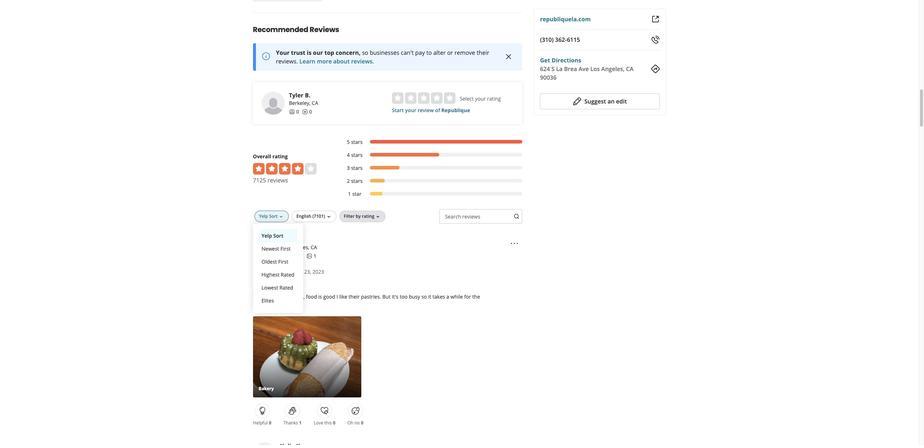 Task type: describe. For each thing, give the bounding box(es) containing it.
overall
[[253, 153, 271, 160]]

90036
[[540, 74, 557, 82]]

the
[[473, 294, 480, 301]]

yelp sort for yelp sort dropdown button
[[259, 213, 278, 219]]

4
[[347, 152, 350, 158]]

reviews
[[310, 24, 339, 35]]

yelp sort button
[[259, 230, 297, 243]]

(310) 362-6115
[[540, 36, 580, 44]]

good
[[323, 294, 335, 301]]

filter reviews by 2 stars rating element
[[340, 178, 523, 185]]

is for beautiful,
[[278, 294, 281, 301]]

4 star rating image for 7125 reviews
[[253, 163, 317, 175]]

select your rating
[[460, 95, 501, 102]]

0 right helpful
[[269, 420, 272, 427]]

24 info v2 image
[[262, 52, 270, 61]]

newest first
[[262, 245, 291, 252]]

oct 23, 2023
[[295, 269, 324, 275]]

friends element
[[289, 108, 299, 115]]

stars for 3 stars
[[351, 165, 363, 171]]

s
[[552, 65, 555, 73]]

oldest
[[262, 258, 277, 265]]

filter
[[344, 213, 355, 219]]

oh no 0
[[348, 420, 364, 427]]

filter by rating button
[[339, 211, 386, 222]]

pay
[[415, 49, 425, 57]]

get
[[540, 56, 550, 64]]

your for start
[[405, 107, 417, 114]]

highest rated
[[262, 271, 295, 278]]

english
[[297, 213, 311, 219]]

or
[[447, 49, 453, 57]]

srsr
[[280, 236, 291, 244]]

photos element
[[306, 253, 317, 260]]

suggest an edit button
[[540, 94, 660, 109]]

english (7101)
[[297, 213, 325, 219]]

  text field inside the recommended reviews element
[[440, 209, 523, 224]]

love
[[314, 420, 323, 427]]

your trust is our top concern,
[[276, 49, 361, 57]]

their inside this place is beautiful, food is good i like their pastries. but it's too busy so it takes a while for the food to come out.
[[349, 294, 360, 301]]

place
[[264, 294, 276, 301]]

search reviews
[[445, 213, 481, 220]]

so inside this place is beautiful, food is good i like their pastries. but it's too busy so it takes a while for the food to come out.
[[422, 294, 427, 301]]

edit
[[616, 98, 627, 105]]

republiquela.com
[[540, 15, 591, 23]]

(310)
[[540, 36, 554, 44]]

highest rated button
[[259, 269, 297, 282]]

filter reviews by 1 star rating element
[[340, 191, 523, 198]]

select
[[460, 95, 474, 102]]

for
[[464, 294, 471, 301]]

la
[[556, 65, 563, 73]]

this
[[253, 294, 263, 301]]

recommended
[[253, 24, 308, 35]]

remove
[[455, 49, 475, 57]]

trust
[[291, 49, 306, 57]]

businesses
[[370, 49, 400, 57]]

a
[[447, 294, 449, 301]]

takes
[[433, 294, 445, 301]]

directions
[[552, 56, 582, 64]]

of
[[435, 107, 440, 114]]

highest
[[262, 271, 280, 278]]

6115
[[567, 36, 580, 44]]

3
[[347, 165, 350, 171]]

(no rating) image
[[392, 92, 456, 104]]

an
[[608, 98, 615, 105]]

2023
[[313, 269, 324, 275]]

4 stars
[[347, 152, 363, 158]]

2 reviews. from the left
[[351, 57, 374, 65]]

los inside "get directions 624 s la brea ave los angeles, ca 90036"
[[591, 65, 600, 73]]

rated for highest rated
[[281, 271, 295, 278]]

362-
[[555, 36, 567, 44]]

get directions 624 s la brea ave los angeles, ca 90036
[[540, 56, 634, 82]]

b.
[[305, 91, 311, 99]]

624
[[540, 65, 550, 73]]

(0 reactions) element for love this 0
[[333, 420, 336, 427]]

(7101)
[[313, 213, 325, 219]]

yelp for yelp sort dropdown button
[[259, 213, 268, 219]]

learn
[[300, 57, 316, 65]]

(0 reactions) element for helpful 0
[[269, 420, 272, 427]]

1 star
[[348, 191, 362, 197]]

tyler
[[289, 91, 304, 99]]

filter by rating
[[344, 213, 375, 219]]

lowest rated button
[[259, 282, 297, 295]]

search
[[445, 213, 461, 220]]

review
[[418, 107, 434, 114]]

photo of tyler b. image
[[262, 92, 285, 115]]

1 left star
[[348, 191, 351, 197]]

1 horizontal spatial food
[[306, 294, 317, 301]]

but
[[383, 294, 391, 301]]

16 chevron down v2 image
[[279, 214, 284, 220]]

elites button
[[259, 295, 297, 308]]

tyler b. berkeley, ca
[[289, 91, 318, 106]]

info alert
[[253, 43, 523, 71]]

top
[[325, 49, 334, 57]]

get directions link
[[540, 56, 582, 64]]

0 right this
[[333, 420, 336, 427]]

like
[[339, 294, 348, 301]]

0 inside 'reviews' element
[[309, 108, 312, 115]]

oct
[[295, 269, 303, 275]]

rating element
[[392, 92, 456, 104]]

recommended reviews
[[253, 24, 339, 35]]

yelp for yelp sort button
[[262, 232, 272, 239]]

alter
[[434, 49, 446, 57]]

ca inside srsr r. los angeles, ca
[[311, 244, 317, 251]]

thanks
[[284, 420, 298, 427]]

your
[[276, 49, 290, 57]]

reviews. inside the so businesses can't pay to alter or remove their reviews.
[[276, 57, 298, 65]]

close image
[[505, 52, 513, 61]]

helpful 0
[[253, 420, 272, 427]]

rating for select your rating
[[487, 95, 501, 102]]

thanks 1
[[284, 420, 302, 427]]

republique
[[442, 107, 470, 114]]

first for newest first
[[281, 245, 291, 252]]

more
[[317, 57, 332, 65]]

1 left 16 photos v2
[[301, 253, 304, 260]]

24 external link v2 image
[[651, 15, 660, 23]]

none radio inside the recommended reviews element
[[444, 92, 456, 104]]

16 friends v2 image
[[289, 109, 295, 115]]



Task type: locate. For each thing, give the bounding box(es) containing it.
rating right by
[[362, 213, 375, 219]]

photo
[[264, 280, 277, 286]]

4 star rating image for oct 23, 2023
[[253, 269, 292, 276]]

ca
[[626, 65, 634, 73], [312, 100, 318, 106], [311, 244, 317, 251]]

newest
[[262, 245, 279, 252]]

16 chevron down v2 image for english (7101)
[[326, 214, 332, 220]]

your for select
[[475, 95, 486, 102]]

recommended reviews element
[[230, 13, 546, 446]]

it
[[428, 294, 431, 301]]

los right ave
[[591, 65, 600, 73]]

busy
[[409, 294, 420, 301]]

to down place on the left bottom of page
[[265, 301, 270, 308]]

love this 0
[[314, 420, 336, 427]]

16 chevron down v2 image for filter by rating
[[375, 214, 381, 220]]

yelp sort inside dropdown button
[[259, 213, 278, 219]]

7125
[[253, 177, 266, 184]]

4 stars from the top
[[351, 178, 363, 184]]

0 right 16 review v2 icon
[[309, 108, 312, 115]]

0 right the no
[[361, 420, 364, 427]]

los down "srsr"
[[280, 244, 289, 251]]

start
[[392, 107, 404, 114]]

search image
[[514, 214, 520, 220]]

1 horizontal spatial los
[[591, 65, 600, 73]]

0 horizontal spatial los
[[280, 244, 289, 251]]

your
[[475, 95, 486, 102], [405, 107, 417, 114]]

filter reviews by 3 stars rating element
[[340, 165, 523, 172]]

filter reviews by 5 stars rating element
[[340, 139, 523, 146]]

0 inside the friends element
[[296, 108, 299, 115]]

1 (0 reactions) element from the left
[[269, 420, 272, 427]]

reviews element
[[302, 108, 312, 115]]

helpful
[[253, 420, 268, 427]]

0 vertical spatial angeles,
[[602, 65, 625, 73]]

0 horizontal spatial food
[[253, 301, 264, 308]]

0 vertical spatial ca
[[626, 65, 634, 73]]

rated up beautiful,
[[280, 285, 293, 291]]

1 horizontal spatial your
[[475, 95, 486, 102]]

0 horizontal spatial so
[[362, 49, 368, 57]]

is left 'our'
[[307, 49, 312, 57]]

is for our
[[307, 49, 312, 57]]

16 photos v2 image
[[306, 253, 312, 259]]

sort inside yelp sort button
[[273, 232, 283, 239]]

1 horizontal spatial so
[[422, 294, 427, 301]]

yelp sort inside button
[[262, 232, 283, 239]]

about
[[333, 57, 350, 65]]

start your review of republique
[[392, 107, 470, 114]]

0 horizontal spatial your
[[405, 107, 417, 114]]

this place is beautiful, food is good i like their pastries. but it's too busy so it takes a while for the food to come out.
[[253, 294, 480, 308]]

(0 reactions) element right this
[[333, 420, 336, 427]]

too
[[400, 294, 408, 301]]

1 vertical spatial reviews
[[463, 213, 481, 220]]

is left the good
[[318, 294, 322, 301]]

to inside this place is beautiful, food is good i like their pastries. but it's too busy so it takes a while for the food to come out.
[[265, 301, 270, 308]]

berkeley,
[[289, 100, 311, 106]]

16 chevron down v2 image inside filter by rating popup button
[[375, 214, 381, 220]]

no
[[355, 420, 360, 427]]

0 horizontal spatial rating
[[273, 153, 288, 160]]

yelp sort for yelp sort button
[[262, 232, 283, 239]]

menu image
[[510, 239, 519, 248]]

food left the good
[[306, 294, 317, 301]]

rating right overall
[[273, 153, 288, 160]]

3 stars from the top
[[351, 165, 363, 171]]

yelp sort
[[259, 213, 278, 219], [262, 232, 283, 239]]

rated inside "button"
[[281, 271, 295, 278]]

3 (0 reactions) element from the left
[[361, 420, 364, 427]]

english (7101) button
[[292, 211, 336, 222]]

yelp left 16 chevron down v2 image
[[259, 213, 268, 219]]

yelp up the "newest"
[[262, 232, 272, 239]]

angeles, down r.
[[290, 244, 310, 251]]

your right start
[[405, 107, 417, 114]]

4 star rating image
[[253, 163, 317, 175], [253, 269, 292, 276]]

their right like
[[349, 294, 360, 301]]

1 vertical spatial yelp
[[262, 232, 272, 239]]

this
[[325, 420, 332, 427]]

0 vertical spatial sort
[[269, 213, 278, 219]]

yelp inside dropdown button
[[259, 213, 268, 219]]

photo of srsr r. image
[[253, 236, 276, 259]]

24 directions v2 image
[[651, 65, 660, 73]]

stars for 2 stars
[[351, 178, 363, 184]]

sort for yelp sort dropdown button
[[269, 213, 278, 219]]

newest first button
[[259, 243, 297, 256]]

1 horizontal spatial angeles,
[[602, 65, 625, 73]]

stars right 2
[[351, 178, 363, 184]]

1 stars from the top
[[351, 139, 363, 145]]

1 vertical spatial rated
[[280, 285, 293, 291]]

0 vertical spatial rating
[[487, 95, 501, 102]]

24 phone v2 image
[[651, 35, 660, 44]]

0 vertical spatial 4 star rating image
[[253, 163, 317, 175]]

1 vertical spatial to
[[265, 301, 270, 308]]

is
[[307, 49, 312, 57], [278, 294, 281, 301], [318, 294, 322, 301]]

2 horizontal spatial is
[[318, 294, 322, 301]]

rating right select
[[487, 95, 501, 102]]

0 vertical spatial reviews
[[268, 177, 288, 184]]

rating
[[487, 95, 501, 102], [273, 153, 288, 160], [362, 213, 375, 219]]

0 horizontal spatial to
[[265, 301, 270, 308]]

0 horizontal spatial angeles,
[[290, 244, 310, 251]]

food
[[306, 294, 317, 301], [253, 301, 264, 308]]

5
[[347, 139, 350, 145]]

16 chevron down v2 image inside english (7101) dropdown button
[[326, 214, 332, 220]]

0 horizontal spatial is
[[278, 294, 281, 301]]

yelp sort up the "newest"
[[262, 232, 283, 239]]

2 vertical spatial ca
[[311, 244, 317, 251]]

so inside the so businesses can't pay to alter or remove their reviews.
[[362, 49, 368, 57]]

0 vertical spatial to
[[427, 49, 432, 57]]

filter reviews by 4 stars rating element
[[340, 152, 523, 159]]

1 vertical spatial so
[[422, 294, 427, 301]]

angeles, inside srsr r. los angeles, ca
[[290, 244, 310, 251]]

1 vertical spatial food
[[253, 301, 264, 308]]

angeles, inside "get directions 624 s la brea ave los angeles, ca 90036"
[[602, 65, 625, 73]]

1 right thanks
[[299, 420, 302, 427]]

reviews right 7125
[[268, 177, 288, 184]]

angeles,
[[602, 65, 625, 73], [290, 244, 310, 251]]

1 vertical spatial ca
[[312, 100, 318, 106]]

can't
[[401, 49, 414, 57]]

come
[[271, 301, 284, 308]]

2 16 chevron down v2 image from the left
[[375, 214, 381, 220]]

srsr r. link
[[280, 236, 297, 244]]

(1 reaction) element
[[299, 420, 302, 427]]

reviews right search
[[463, 213, 481, 220]]

1 vertical spatial angeles,
[[290, 244, 310, 251]]

1 vertical spatial los
[[280, 244, 289, 251]]

23,
[[304, 269, 311, 275]]

ave
[[579, 65, 589, 73]]

ca left 24 directions v2 image
[[626, 65, 634, 73]]

3 stars
[[347, 165, 363, 171]]

their inside the so businesses can't pay to alter or remove their reviews.
[[477, 49, 490, 57]]

ca up 'reviews' element
[[312, 100, 318, 106]]

24 pencil v2 image
[[573, 97, 582, 106]]

to right pay
[[427, 49, 432, 57]]

yelp sort button
[[254, 211, 289, 222]]

0 horizontal spatial reviews.
[[276, 57, 298, 65]]

0 vertical spatial yelp sort
[[259, 213, 278, 219]]

7125 reviews
[[253, 177, 288, 184]]

reviews for 7125 reviews
[[268, 177, 288, 184]]

0 horizontal spatial (0 reactions) element
[[269, 420, 272, 427]]

1 vertical spatial first
[[278, 258, 288, 265]]

1 vertical spatial their
[[349, 294, 360, 301]]

first down the newest first button
[[278, 258, 288, 265]]

(0 reactions) element right helpful
[[269, 420, 272, 427]]

None radio
[[444, 92, 456, 104]]

1 vertical spatial your
[[405, 107, 417, 114]]

stars right "4"
[[351, 152, 363, 158]]

los inside srsr r. los angeles, ca
[[280, 244, 289, 251]]

r.
[[293, 236, 297, 244]]

1 vertical spatial sort
[[273, 232, 283, 239]]

their right remove
[[477, 49, 490, 57]]

1 reviews. from the left
[[276, 57, 298, 65]]

learn more about reviews. link
[[300, 57, 374, 65]]

ca up photos 'element'
[[311, 244, 317, 251]]

reviews. down 'concern,'
[[351, 57, 374, 65]]

stars right 3 in the left top of the page
[[351, 165, 363, 171]]

0 vertical spatial rated
[[281, 271, 295, 278]]

(0 reactions) element
[[269, 420, 272, 427], [333, 420, 336, 427], [361, 420, 364, 427]]

it's
[[392, 294, 399, 301]]

1 4 star rating image from the top
[[253, 163, 317, 175]]

16 review v2 image
[[302, 109, 308, 115]]

so right 'concern,'
[[362, 49, 368, 57]]

2 horizontal spatial (0 reactions) element
[[361, 420, 364, 427]]

(0 reactions) element for oh no 0
[[361, 420, 364, 427]]

sort up the newest first button
[[273, 232, 283, 239]]

our
[[313, 49, 323, 57]]

rating inside popup button
[[362, 213, 375, 219]]

i
[[337, 294, 338, 301]]

16 chevron down v2 image right the filter by rating
[[375, 214, 381, 220]]

ca inside tyler b. berkeley, ca
[[312, 100, 318, 106]]

0 vertical spatial their
[[477, 49, 490, 57]]

None radio
[[392, 92, 404, 104], [405, 92, 417, 104], [418, 92, 430, 104], [431, 92, 443, 104], [392, 92, 404, 104], [405, 92, 417, 104], [418, 92, 430, 104], [431, 92, 443, 104]]

16 chevron down v2 image right (7101)
[[326, 214, 332, 220]]

stars for 5 stars
[[351, 139, 363, 145]]

republiquela.com link
[[540, 15, 591, 23]]

1 horizontal spatial 16 chevron down v2 image
[[375, 214, 381, 220]]

1 horizontal spatial rating
[[362, 213, 375, 219]]

1 vertical spatial rating
[[273, 153, 288, 160]]

los
[[591, 65, 600, 73], [280, 244, 289, 251]]

1 left "photo"
[[260, 280, 263, 286]]

reviews. down your
[[276, 57, 298, 65]]

0 horizontal spatial reviews
[[268, 177, 288, 184]]

suggest
[[585, 98, 606, 105]]

2 4 star rating image from the top
[[253, 269, 292, 276]]

srsr r. los angeles, ca
[[280, 236, 317, 251]]

brea
[[564, 65, 577, 73]]

1 horizontal spatial reviews.
[[351, 57, 374, 65]]

1 horizontal spatial their
[[477, 49, 490, 57]]

1 photo
[[260, 280, 277, 286]]

0
[[296, 108, 299, 115], [309, 108, 312, 115], [269, 420, 272, 427], [333, 420, 336, 427], [361, 420, 364, 427]]

so left it
[[422, 294, 427, 301]]

elites
[[262, 298, 274, 304]]

rating for filter by rating
[[362, 213, 375, 219]]

by
[[356, 213, 361, 219]]

5 stars
[[347, 139, 363, 145]]

food down this
[[253, 301, 264, 308]]

stars right 5
[[351, 139, 363, 145]]

pastries.
[[361, 294, 381, 301]]

0 right the 16 friends v2 icon
[[296, 108, 299, 115]]

reviews for search reviews
[[463, 213, 481, 220]]

overall rating
[[253, 153, 288, 160]]

1 right 16 photos v2
[[314, 253, 317, 260]]

1 vertical spatial yelp sort
[[262, 232, 283, 239]]

0 vertical spatial yelp
[[259, 213, 268, 219]]

4 star rating image up 7125 reviews
[[253, 163, 317, 175]]

0 vertical spatial your
[[475, 95, 486, 102]]

4 star rating image down oldest first
[[253, 269, 292, 276]]

so businesses can't pay to alter or remove their reviews.
[[276, 49, 490, 65]]

  text field
[[440, 209, 523, 224]]

oldest first
[[262, 258, 288, 265]]

learn more about reviews.
[[300, 57, 374, 65]]

sort left 16 chevron down v2 image
[[269, 213, 278, 219]]

tyler b. link
[[289, 91, 311, 99]]

to
[[427, 49, 432, 57], [265, 301, 270, 308]]

rated inside button
[[280, 285, 293, 291]]

0 vertical spatial food
[[306, 294, 317, 301]]

sort for yelp sort button
[[273, 232, 283, 239]]

rated left oct
[[281, 271, 295, 278]]

yelp inside button
[[262, 232, 272, 239]]

16 chevron down v2 image
[[326, 214, 332, 220], [375, 214, 381, 220]]

rated for lowest rated
[[280, 285, 293, 291]]

is up come
[[278, 294, 281, 301]]

rated
[[281, 271, 295, 278], [280, 285, 293, 291]]

1 inside photos 'element'
[[314, 253, 317, 260]]

1 horizontal spatial to
[[427, 49, 432, 57]]

2 stars from the top
[[351, 152, 363, 158]]

oldest first button
[[259, 256, 297, 269]]

sort inside yelp sort dropdown button
[[269, 213, 278, 219]]

2 horizontal spatial rating
[[487, 95, 501, 102]]

0 horizontal spatial 16 chevron down v2 image
[[326, 214, 332, 220]]

your right select
[[475, 95, 486, 102]]

angeles, right ave
[[602, 65, 625, 73]]

2 (0 reactions) element from the left
[[333, 420, 336, 427]]

1 horizontal spatial is
[[307, 49, 312, 57]]

yelp sort left 16 chevron down v2 image
[[259, 213, 278, 219]]

to inside the so businesses can't pay to alter or remove their reviews.
[[427, 49, 432, 57]]

ca inside "get directions 624 s la brea ave los angeles, ca 90036"
[[626, 65, 634, 73]]

out.
[[286, 301, 295, 308]]

0 vertical spatial so
[[362, 49, 368, 57]]

first down "srsr"
[[281, 245, 291, 252]]

stars for 4 stars
[[351, 152, 363, 158]]

lowest
[[262, 285, 278, 291]]

(0 reactions) element right the no
[[361, 420, 364, 427]]

2 vertical spatial rating
[[362, 213, 375, 219]]

0 vertical spatial los
[[591, 65, 600, 73]]

first for oldest first
[[278, 258, 288, 265]]

1 horizontal spatial (0 reactions) element
[[333, 420, 336, 427]]

star
[[352, 191, 362, 197]]

1 horizontal spatial reviews
[[463, 213, 481, 220]]

0 vertical spatial first
[[281, 245, 291, 252]]

while
[[451, 294, 463, 301]]

is inside info alert
[[307, 49, 312, 57]]

their
[[477, 49, 490, 57], [349, 294, 360, 301]]

1 16 chevron down v2 image from the left
[[326, 214, 332, 220]]

0 horizontal spatial their
[[349, 294, 360, 301]]

1 vertical spatial 4 star rating image
[[253, 269, 292, 276]]



Task type: vqa. For each thing, say whether or not it's contained in the screenshot.
second STARS from the top
yes



